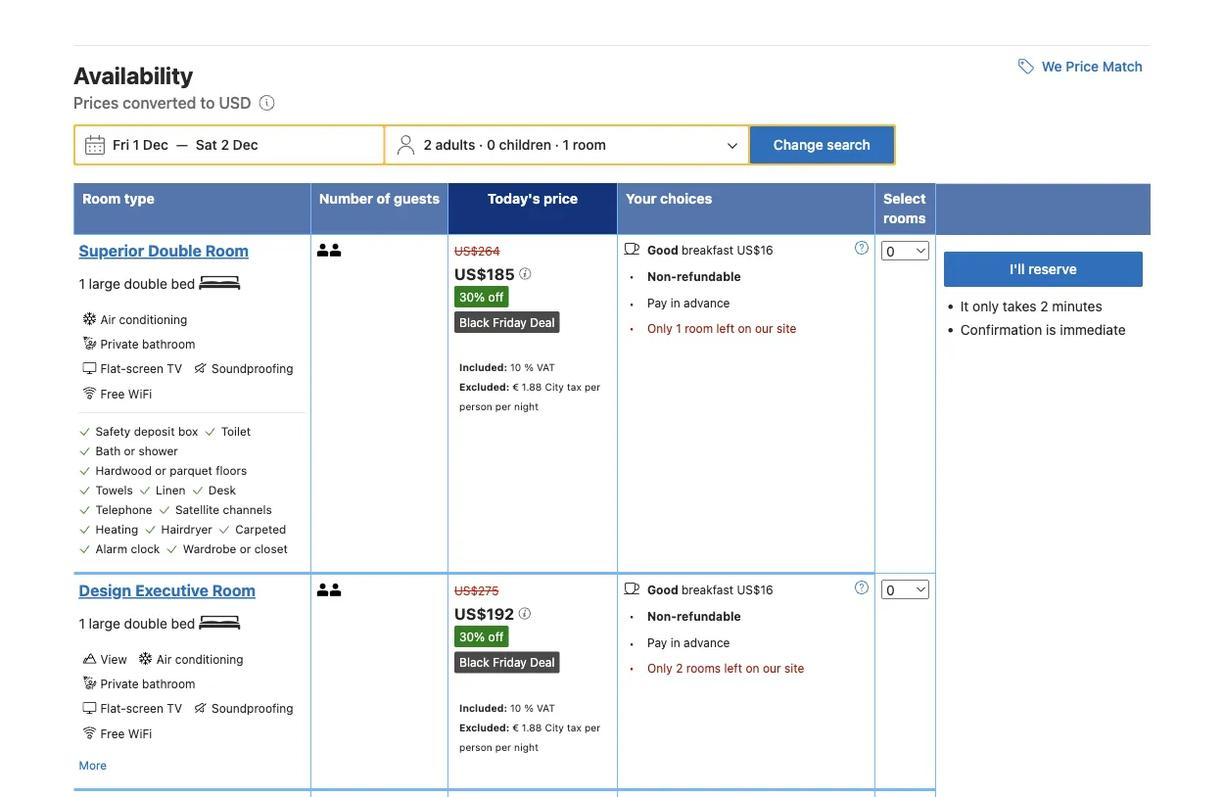 Task type: describe. For each thing, give the bounding box(es) containing it.
heating
[[96, 522, 138, 536]]

1 • from the top
[[629, 270, 635, 283]]

room inside dropdown button
[[573, 137, 607, 153]]

off for us$185
[[488, 290, 504, 304]]

more details on meals and payment options image for us$185
[[855, 241, 869, 255]]

2 • from the top
[[629, 297, 635, 311]]

30% for us$192
[[460, 630, 485, 644]]

clock
[[131, 542, 160, 555]]

0 horizontal spatial rooms
[[687, 662, 721, 675]]

excluded: for us$192
[[460, 721, 510, 733]]

refundable for us$185
[[677, 269, 741, 283]]

0 vertical spatial air conditioning
[[100, 312, 187, 326]]

city for us$192
[[545, 721, 564, 733]]

non-refundable for us$185
[[648, 269, 741, 283]]

minutes
[[1053, 298, 1103, 314]]

night for us$185
[[514, 401, 539, 413]]

left for us$185
[[717, 322, 735, 335]]

bath
[[96, 444, 121, 457]]

immediate
[[1061, 322, 1126, 338]]

2 bathroom from the top
[[142, 677, 195, 691]]

i'll reserve
[[1010, 261, 1078, 277]]

number of guests
[[319, 190, 440, 207]]

fri
[[113, 137, 129, 153]]

prices converted to usd
[[73, 93, 251, 112]]

us$275
[[455, 584, 499, 598]]

safety deposit box
[[96, 424, 198, 438]]

it
[[961, 298, 969, 314]]

room for design executive room
[[212, 581, 256, 600]]

6 • from the top
[[629, 662, 635, 675]]

sat 2 dec button
[[188, 127, 266, 163]]

double for executive
[[124, 616, 167, 632]]

€ 1.88 city tax per person per night for us$192
[[460, 721, 601, 753]]

% for us$185
[[525, 362, 534, 374]]

floors
[[216, 463, 247, 477]]

rooms inside select rooms
[[884, 210, 926, 226]]

friday for us$192
[[493, 656, 527, 670]]

night for us$192
[[514, 741, 539, 753]]

executive
[[135, 581, 209, 600]]

us$185
[[455, 265, 519, 283]]

1 large double bed for superior
[[79, 276, 199, 292]]

is
[[1047, 322, 1057, 338]]

converted
[[123, 93, 196, 112]]

tax for us$185
[[567, 381, 582, 393]]

1.88 for us$185
[[522, 381, 542, 393]]

1 · from the left
[[479, 137, 483, 153]]

pay in advance for us$185
[[648, 296, 730, 309]]

hairdryer
[[161, 522, 212, 536]]

superior
[[79, 241, 144, 260]]

i'll reserve button
[[945, 252, 1143, 287]]

black for us$192
[[460, 656, 490, 670]]

confirmation
[[961, 322, 1043, 338]]

1 vertical spatial room
[[685, 322, 713, 335]]

1 wifi from the top
[[128, 387, 152, 401]]

30% for us$185
[[460, 290, 485, 304]]

we
[[1042, 58, 1063, 74]]

vat for us$192
[[537, 702, 555, 714]]

2 free wifi from the top
[[100, 727, 152, 741]]

1 free from the top
[[100, 387, 125, 401]]

0
[[487, 137, 496, 153]]

5 • from the top
[[629, 637, 635, 651]]

prices
[[73, 93, 119, 112]]

good for us$192
[[648, 583, 679, 597]]

tax for us$192
[[567, 721, 582, 733]]

non- for us$185
[[648, 269, 677, 283]]

shower
[[139, 444, 178, 457]]

design
[[79, 581, 132, 600]]

black friday deal for us$185
[[460, 316, 555, 329]]

closet
[[254, 542, 288, 555]]

takes
[[1003, 298, 1037, 314]]

refundable for us$192
[[677, 609, 741, 623]]

in for us$185
[[671, 296, 681, 309]]

1 dec from the left
[[143, 137, 168, 153]]

pay in advance for us$192
[[648, 636, 730, 650]]

2 adults · 0 children · 1 room
[[424, 137, 607, 153]]

30% off. you're getting a reduced rate because this property is offering a black friday deal.. element for us$185
[[455, 286, 509, 308]]

10 for us$185
[[510, 362, 522, 374]]

good for us$185
[[648, 243, 679, 257]]

or for hardwood
[[155, 463, 166, 477]]

excluded: for us$185
[[460, 381, 510, 393]]

adults
[[436, 137, 476, 153]]

hardwood or parquet floors
[[96, 463, 247, 477]]

1 flat- from the top
[[100, 362, 126, 376]]

1 vertical spatial air
[[156, 652, 172, 666]]

double
[[148, 241, 202, 260]]

or for bath
[[124, 444, 135, 457]]

friday for us$185
[[493, 316, 527, 329]]

3 • from the top
[[629, 322, 635, 335]]

person for us$192
[[460, 741, 493, 753]]

in for us$192
[[671, 636, 681, 650]]

alarm clock
[[96, 542, 160, 555]]

2 private bathroom from the top
[[100, 677, 195, 691]]

children
[[499, 137, 552, 153]]

double for double
[[124, 276, 167, 292]]

your choices
[[626, 190, 713, 207]]

2 adults · 0 children · 1 room button
[[387, 126, 747, 163]]

off for us$192
[[488, 630, 504, 644]]

pay for us$185
[[648, 296, 668, 309]]

more link
[[79, 755, 107, 775]]

1 private from the top
[[100, 337, 139, 351]]

1 large double bed for design
[[79, 616, 199, 632]]

select rooms
[[884, 190, 927, 226]]

today's price
[[488, 190, 578, 207]]

superior double room
[[79, 241, 249, 260]]

2 tv from the top
[[167, 702, 182, 716]]

sat
[[196, 137, 217, 153]]

choices
[[660, 190, 713, 207]]

design executive room link
[[79, 581, 300, 601]]

today's
[[488, 190, 541, 207]]

us$16 for us$192
[[737, 583, 774, 597]]

included: 10 % vat for us$185
[[460, 362, 555, 374]]

of
[[377, 190, 391, 207]]

we price match button
[[1011, 49, 1151, 84]]

box
[[178, 424, 198, 438]]

guests
[[394, 190, 440, 207]]

we price match
[[1042, 58, 1143, 74]]

change search
[[774, 137, 871, 153]]

1 screen from the top
[[126, 362, 164, 376]]

city for us$185
[[545, 381, 564, 393]]

only 2 rooms left on our site
[[648, 662, 805, 675]]

1 vertical spatial conditioning
[[175, 652, 244, 666]]

price
[[544, 190, 578, 207]]

us$192
[[455, 605, 518, 623]]

€ 1.88 city tax per person per night for us$185
[[460, 381, 601, 413]]

1 private bathroom from the top
[[100, 337, 195, 351]]

channels
[[223, 503, 272, 516]]

included: for us$192
[[460, 702, 508, 714]]

number
[[319, 190, 373, 207]]

design executive room
[[79, 581, 256, 600]]

usd
[[219, 93, 251, 112]]

select
[[884, 190, 927, 207]]



Task type: locate. For each thing, give the bounding box(es) containing it.
us$264
[[455, 244, 500, 258]]

·
[[479, 137, 483, 153], [555, 137, 559, 153]]

1 horizontal spatial air
[[156, 652, 172, 666]]

1 black friday deal from the top
[[460, 316, 555, 329]]

satellite channels
[[175, 503, 272, 516]]

0 vertical spatial only
[[648, 322, 673, 335]]

2 private from the top
[[100, 677, 139, 691]]

1 non- from the top
[[648, 269, 677, 283]]

2 black friday deal from the top
[[460, 656, 555, 670]]

1 30% from the top
[[460, 290, 485, 304]]

0 vertical spatial double
[[124, 276, 167, 292]]

2 horizontal spatial or
[[240, 542, 251, 555]]

30% down us$192
[[460, 630, 485, 644]]

0 vertical spatial tax
[[567, 381, 582, 393]]

view
[[100, 652, 127, 666]]

person for us$185
[[460, 401, 493, 413]]

0 vertical spatial air
[[100, 312, 116, 326]]

off down us$192
[[488, 630, 504, 644]]

1 tax from the top
[[567, 381, 582, 393]]

1 refundable from the top
[[677, 269, 741, 283]]

room type
[[82, 190, 155, 207]]

refundable up only 1 room left on our site
[[677, 269, 741, 283]]

night
[[514, 401, 539, 413], [514, 741, 539, 753]]

0 horizontal spatial air
[[100, 312, 116, 326]]

0 vertical spatial large
[[89, 276, 120, 292]]

conditioning
[[119, 312, 187, 326], [175, 652, 244, 666]]

2 wifi from the top
[[128, 727, 152, 741]]

1 vertical spatial tv
[[167, 702, 182, 716]]

2 vat from the top
[[537, 702, 555, 714]]

0 vertical spatial €
[[513, 381, 519, 393]]

· left the 0
[[479, 137, 483, 153]]

pay in advance up only 2 rooms left on our site
[[648, 636, 730, 650]]

1 vertical spatial deal
[[530, 656, 555, 670]]

30% down us$185
[[460, 290, 485, 304]]

private bathroom
[[100, 337, 195, 351], [100, 677, 195, 691]]

30% off down us$185
[[460, 290, 504, 304]]

advance up only 1 room left on our site
[[684, 296, 730, 309]]

included: for us$185
[[460, 362, 508, 374]]

free
[[100, 387, 125, 401], [100, 727, 125, 741]]

30% off. you're getting a reduced rate because this property is offering a black friday deal.. element for us$192
[[455, 626, 509, 648]]

30% off for us$185
[[460, 290, 504, 304]]

2 30% from the top
[[460, 630, 485, 644]]

1 vertical spatial 30%
[[460, 630, 485, 644]]

friday down us$192
[[493, 656, 527, 670]]

deal for us$192
[[530, 656, 555, 670]]

2 us$16 from the top
[[737, 583, 774, 597]]

2 more details on meals and payment options image from the top
[[855, 581, 869, 595]]

30%
[[460, 290, 485, 304], [460, 630, 485, 644]]

conditioning down design executive room link
[[175, 652, 244, 666]]

2 person from the top
[[460, 741, 493, 753]]

black friday deal. you're getting a reduced rate because this property is offering a discount when you book before 29 nov 2023 and stay before 31 dec 2024.. element down us$185
[[455, 312, 560, 333]]

0 vertical spatial 30% off
[[460, 290, 504, 304]]

0 vertical spatial conditioning
[[119, 312, 187, 326]]

1 vertical spatial € 1.88 city tax per person per night
[[460, 721, 601, 753]]

occupancy image for design executive room
[[330, 584, 343, 597]]

2 advance from the top
[[684, 636, 730, 650]]

advance up only 2 rooms left on our site
[[684, 636, 730, 650]]

1 30% off from the top
[[460, 290, 504, 304]]

0 vertical spatial good
[[648, 243, 679, 257]]

black friday deal. you're getting a reduced rate because this property is offering a discount when you book before 29 nov 2023 and stay before 31 dec 2024.. element for us$192
[[455, 652, 560, 673]]

1 vertical spatial more details on meals and payment options image
[[855, 581, 869, 595]]

double down design executive room
[[124, 616, 167, 632]]

private bathroom down view
[[100, 677, 195, 691]]

site for us$185
[[777, 322, 797, 335]]

1 vertical spatial non-refundable
[[648, 609, 741, 623]]

1 in from the top
[[671, 296, 681, 309]]

bathroom up deposit
[[142, 337, 195, 351]]

0 vertical spatial pay in advance
[[648, 296, 730, 309]]

private up 'safety'
[[100, 337, 139, 351]]

2 excluded: from the top
[[460, 721, 510, 733]]

30% off. you're getting a reduced rate because this property is offering a black friday deal.. element
[[455, 286, 509, 308], [455, 626, 509, 648]]

search
[[827, 137, 871, 153]]

0 vertical spatial excluded:
[[460, 381, 510, 393]]

% for us$192
[[525, 702, 534, 714]]

2 free from the top
[[100, 727, 125, 741]]

1 vertical spatial 30% off. you're getting a reduced rate because this property is offering a black friday deal.. element
[[455, 626, 509, 648]]

deal
[[530, 316, 555, 329], [530, 656, 555, 670]]

0 vertical spatial screen
[[126, 362, 164, 376]]

0 vertical spatial non-
[[648, 269, 677, 283]]

10 for us$192
[[510, 702, 522, 714]]

wifi
[[128, 387, 152, 401], [128, 727, 152, 741]]

fri 1 dec — sat 2 dec
[[113, 137, 258, 153]]

0 horizontal spatial ·
[[479, 137, 483, 153]]

0 vertical spatial € 1.88 city tax per person per night
[[460, 381, 601, 413]]

1 1 large double bed from the top
[[79, 276, 199, 292]]

0 vertical spatial night
[[514, 401, 539, 413]]

room for superior double room
[[205, 241, 249, 260]]

2 deal from the top
[[530, 656, 555, 670]]

1 included: 10 % vat from the top
[[460, 362, 555, 374]]

free wifi up 'safety'
[[100, 387, 152, 401]]

black for us$185
[[460, 316, 490, 329]]

1 advance from the top
[[684, 296, 730, 309]]

1 vertical spatial black friday deal. you're getting a reduced rate because this property is offering a discount when you book before 29 nov 2023 and stay before 31 dec 2024.. element
[[455, 652, 560, 673]]

1.88 for us$192
[[522, 721, 542, 733]]

occupancy image for superior double room
[[330, 244, 343, 257]]

2 1 large double bed from the top
[[79, 616, 199, 632]]

superior double room link
[[79, 241, 300, 260]]

non-refundable up only 1 room left on our site
[[648, 269, 741, 283]]

occupancy image
[[317, 584, 330, 597]]

our for us$185
[[755, 322, 774, 335]]

2 € from the top
[[513, 721, 519, 733]]

large down 'superior'
[[89, 276, 120, 292]]

0 vertical spatial wifi
[[128, 387, 152, 401]]

screen down view
[[126, 702, 164, 716]]

satellite
[[175, 503, 220, 516]]

private bathroom up safety deposit box
[[100, 337, 195, 351]]

1 30% off. you're getting a reduced rate because this property is offering a black friday deal.. element from the top
[[455, 286, 509, 308]]

0 vertical spatial room
[[82, 190, 121, 207]]

non- up only 2 rooms left on our site
[[648, 609, 677, 623]]

1 vertical spatial 1 large double bed
[[79, 616, 199, 632]]

1 large from the top
[[89, 276, 120, 292]]

towels
[[96, 483, 133, 497]]

2 1.88 from the top
[[522, 721, 542, 733]]

0 vertical spatial on
[[738, 322, 752, 335]]

1 excluded: from the top
[[460, 381, 510, 393]]

2 vertical spatial room
[[212, 581, 256, 600]]

1 vertical spatial in
[[671, 636, 681, 650]]

30% off
[[460, 290, 504, 304], [460, 630, 504, 644]]

%
[[525, 362, 534, 374], [525, 702, 534, 714]]

1 vertical spatial air conditioning
[[156, 652, 244, 666]]

0 vertical spatial our
[[755, 322, 774, 335]]

1 vertical spatial good
[[648, 583, 679, 597]]

only 1 room left on our site
[[648, 322, 797, 335]]

1 inside dropdown button
[[563, 137, 569, 153]]

1 non-refundable from the top
[[648, 269, 741, 283]]

or up hardwood at bottom
[[124, 444, 135, 457]]

or down carpeted
[[240, 542, 251, 555]]

2 good breakfast us$16 from the top
[[648, 583, 774, 597]]

1 deal from the top
[[530, 316, 555, 329]]

advance for us$185
[[684, 296, 730, 309]]

1 vertical spatial site
[[785, 662, 805, 675]]

large down design
[[89, 616, 120, 632]]

1 € from the top
[[513, 381, 519, 393]]

30% off. you're getting a reduced rate because this property is offering a black friday deal.. element down us$185
[[455, 286, 509, 308]]

1 black friday deal. you're getting a reduced rate because this property is offering a discount when you book before 29 nov 2023 and stay before 31 dec 2024.. element from the top
[[455, 312, 560, 333]]

2 black friday deal. you're getting a reduced rate because this property is offering a discount when you book before 29 nov 2023 and stay before 31 dec 2024.. element from the top
[[455, 652, 560, 673]]

availability
[[73, 62, 193, 89]]

private down view
[[100, 677, 139, 691]]

1 person from the top
[[460, 401, 493, 413]]

only for us$192
[[648, 662, 673, 675]]

1 vertical spatial black
[[460, 656, 490, 670]]

1 vertical spatial bed
[[171, 616, 195, 632]]

1 vertical spatial included: 10 % vat
[[460, 702, 555, 714]]

good breakfast us$16 for us$185
[[648, 243, 774, 257]]

2 non- from the top
[[648, 609, 677, 623]]

alarm
[[96, 542, 128, 555]]

1 off from the top
[[488, 290, 504, 304]]

30% off for us$192
[[460, 630, 504, 644]]

1 good breakfast us$16 from the top
[[648, 243, 774, 257]]

bed down design executive room link
[[171, 616, 195, 632]]

room down 'wardrobe or closet' on the bottom of the page
[[212, 581, 256, 600]]

1 soundproofing from the top
[[212, 362, 294, 376]]

parquet
[[170, 463, 212, 477]]

1 10 from the top
[[510, 362, 522, 374]]

conditioning down superior double room
[[119, 312, 187, 326]]

more details on meals and payment options image for us$192
[[855, 581, 869, 595]]

flat-screen tv down view
[[100, 702, 182, 716]]

30% off. you're getting a reduced rate because this property is offering a black friday deal.. element down us$192
[[455, 626, 509, 648]]

0 vertical spatial black friday deal
[[460, 316, 555, 329]]

1 pay in advance from the top
[[648, 296, 730, 309]]

toilet
[[221, 424, 251, 438]]

more
[[79, 758, 107, 772]]

non- for us$192
[[648, 609, 677, 623]]

refundable up only 2 rooms left on our site
[[677, 609, 741, 623]]

0 vertical spatial pay
[[648, 296, 668, 309]]

1 night from the top
[[514, 401, 539, 413]]

1 vertical spatial city
[[545, 721, 564, 733]]

pay
[[648, 296, 668, 309], [648, 636, 668, 650]]

non- down your choices
[[648, 269, 677, 283]]

1 pay from the top
[[648, 296, 668, 309]]

1 only from the top
[[648, 322, 673, 335]]

non-refundable
[[648, 269, 741, 283], [648, 609, 741, 623]]

included: down us$192
[[460, 702, 508, 714]]

black down us$185
[[460, 316, 490, 329]]

0 vertical spatial flat-screen tv
[[100, 362, 182, 376]]

our for us$192
[[763, 662, 781, 675]]

1 vertical spatial pay in advance
[[648, 636, 730, 650]]

good breakfast us$16 down choices
[[648, 243, 774, 257]]

2 double from the top
[[124, 616, 167, 632]]

air right view
[[156, 652, 172, 666]]

30% off down us$192
[[460, 630, 504, 644]]

0 vertical spatial %
[[525, 362, 534, 374]]

2 · from the left
[[555, 137, 559, 153]]

bed
[[171, 276, 195, 292], [171, 616, 195, 632]]

fri 1 dec button
[[105, 127, 176, 163]]

off down us$185
[[488, 290, 504, 304]]

1 horizontal spatial ·
[[555, 137, 559, 153]]

bed for double
[[171, 276, 195, 292]]

price
[[1066, 58, 1099, 74]]

black friday deal for us$192
[[460, 656, 555, 670]]

1 city from the top
[[545, 381, 564, 393]]

2 included: from the top
[[460, 702, 508, 714]]

0 vertical spatial black
[[460, 316, 490, 329]]

wardrobe
[[183, 542, 237, 555]]

wardrobe or closet
[[183, 542, 288, 555]]

hardwood
[[96, 463, 152, 477]]

2 dec from the left
[[233, 137, 258, 153]]

black friday deal. you're getting a reduced rate because this property is offering a discount when you book before 29 nov 2023 and stay before 31 dec 2024.. element for us$185
[[455, 312, 560, 333]]

flat- down view
[[100, 702, 126, 716]]

1 included: from the top
[[460, 362, 508, 374]]

1 horizontal spatial room
[[685, 322, 713, 335]]

2 night from the top
[[514, 741, 539, 753]]

deposit
[[134, 424, 175, 438]]

0 vertical spatial included: 10 % vat
[[460, 362, 555, 374]]

room
[[82, 190, 121, 207], [205, 241, 249, 260], [212, 581, 256, 600]]

2 inside dropdown button
[[424, 137, 432, 153]]

change search button
[[750, 126, 895, 163]]

2 flat-screen tv from the top
[[100, 702, 182, 716]]

change
[[774, 137, 824, 153]]

1 more details on meals and payment options image from the top
[[855, 241, 869, 255]]

0 vertical spatial bathroom
[[142, 337, 195, 351]]

on for us$185
[[738, 322, 752, 335]]

us$16 up only 2 rooms left on our site
[[737, 583, 774, 597]]

1 vertical spatial flat-screen tv
[[100, 702, 182, 716]]

1 vertical spatial private
[[100, 677, 139, 691]]

· right children
[[555, 137, 559, 153]]

in
[[671, 296, 681, 309], [671, 636, 681, 650]]

occupancy image
[[317, 244, 330, 257], [330, 244, 343, 257], [330, 584, 343, 597]]

more details on meals and payment options image
[[855, 241, 869, 255], [855, 581, 869, 595]]

1 vertical spatial €
[[513, 721, 519, 733]]

black friday deal. you're getting a reduced rate because this property is offering a discount when you book before 29 nov 2023 and stay before 31 dec 2024.. element down us$192
[[455, 652, 560, 673]]

pay in advance up only 1 room left on our site
[[648, 296, 730, 309]]

friday
[[493, 316, 527, 329], [493, 656, 527, 670]]

1 breakfast from the top
[[682, 243, 734, 257]]

carpeted
[[235, 522, 286, 536]]

1 vertical spatial black friday deal
[[460, 656, 555, 670]]

1 horizontal spatial or
[[155, 463, 166, 477]]

to
[[200, 93, 215, 112]]

free wifi up more link
[[100, 727, 152, 741]]

black friday deal
[[460, 316, 555, 329], [460, 656, 555, 670]]

1 vertical spatial left
[[725, 662, 743, 675]]

0 vertical spatial room
[[573, 137, 607, 153]]

2 tax from the top
[[567, 721, 582, 733]]

2 pay in advance from the top
[[648, 636, 730, 650]]

large for superior double room
[[89, 276, 120, 292]]

0 vertical spatial free wifi
[[100, 387, 152, 401]]

1 vertical spatial refundable
[[677, 609, 741, 623]]

•
[[629, 270, 635, 283], [629, 297, 635, 311], [629, 322, 635, 335], [629, 610, 635, 623], [629, 637, 635, 651], [629, 662, 635, 675]]

0 horizontal spatial room
[[573, 137, 607, 153]]

1 vertical spatial pay
[[648, 636, 668, 650]]

pay up only 1 room left on our site
[[648, 296, 668, 309]]

0 vertical spatial 1 large double bed
[[79, 276, 199, 292]]

1 1.88 from the top
[[522, 381, 542, 393]]

2 pay from the top
[[648, 636, 668, 650]]

1
[[133, 137, 139, 153], [563, 137, 569, 153], [79, 276, 85, 292], [676, 322, 682, 335], [79, 616, 85, 632]]

0 vertical spatial in
[[671, 296, 681, 309]]

1 flat-screen tv from the top
[[100, 362, 182, 376]]

off
[[488, 290, 504, 304], [488, 630, 504, 644]]

1 vertical spatial excluded:
[[460, 721, 510, 733]]

in up only 2 rooms left on our site
[[671, 636, 681, 650]]

dec left — on the left
[[143, 137, 168, 153]]

1 friday from the top
[[493, 316, 527, 329]]

0 vertical spatial vat
[[537, 362, 555, 374]]

deal for us$185
[[530, 316, 555, 329]]

or down shower
[[155, 463, 166, 477]]

free up more link
[[100, 727, 125, 741]]

2
[[221, 137, 229, 153], [424, 137, 432, 153], [1041, 298, 1049, 314], [676, 662, 683, 675]]

0 vertical spatial private bathroom
[[100, 337, 195, 351]]

0 vertical spatial or
[[124, 444, 135, 457]]

1 vertical spatial double
[[124, 616, 167, 632]]

our
[[755, 322, 774, 335], [763, 662, 781, 675]]

good breakfast us$16 up only 2 rooms left on our site
[[648, 583, 774, 597]]

safety
[[96, 424, 131, 438]]

0 vertical spatial private
[[100, 337, 139, 351]]

per
[[585, 381, 601, 393], [496, 401, 512, 413], [585, 721, 601, 733], [496, 741, 512, 753]]

desk
[[209, 483, 236, 497]]

1 black from the top
[[460, 316, 490, 329]]

match
[[1103, 58, 1143, 74]]

site for us$192
[[785, 662, 805, 675]]

breakfast down choices
[[682, 243, 734, 257]]

1 vat from the top
[[537, 362, 555, 374]]

1 free wifi from the top
[[100, 387, 152, 401]]

black down us$192
[[460, 656, 490, 670]]

dec right sat on the left of the page
[[233, 137, 258, 153]]

excluded:
[[460, 381, 510, 393], [460, 721, 510, 733]]

flat- up 'safety'
[[100, 362, 126, 376]]

1 vertical spatial on
[[746, 662, 760, 675]]

2 % from the top
[[525, 702, 534, 714]]

linen
[[156, 483, 186, 497]]

friday down us$185
[[493, 316, 527, 329]]

bed down superior double room link
[[171, 276, 195, 292]]

or for wardrobe
[[240, 542, 251, 555]]

left
[[717, 322, 735, 335], [725, 662, 743, 675]]

1 bathroom from the top
[[142, 337, 195, 351]]

1 bed from the top
[[171, 276, 195, 292]]

double down superior double room
[[124, 276, 167, 292]]

flat-screen tv up safety deposit box
[[100, 362, 182, 376]]

1 vertical spatial room
[[205, 241, 249, 260]]

0 vertical spatial 1.88
[[522, 381, 542, 393]]

only for us$185
[[648, 322, 673, 335]]

bathroom
[[142, 337, 195, 351], [142, 677, 195, 691]]

room left the type
[[82, 190, 121, 207]]

1.88
[[522, 381, 542, 393], [522, 721, 542, 733]]

site
[[777, 322, 797, 335], [785, 662, 805, 675]]

free up 'safety'
[[100, 387, 125, 401]]

2 flat- from the top
[[100, 702, 126, 716]]

bed for executive
[[171, 616, 195, 632]]

included: 10 % vat for us$192
[[460, 702, 555, 714]]

—
[[176, 137, 188, 153]]

1 € 1.88 city tax per person per night from the top
[[460, 381, 601, 413]]

1 vertical spatial 30% off
[[460, 630, 504, 644]]

pay up only 2 rooms left on our site
[[648, 636, 668, 650]]

2 non-refundable from the top
[[648, 609, 741, 623]]

1 vertical spatial off
[[488, 630, 504, 644]]

1 good from the top
[[648, 243, 679, 257]]

2 screen from the top
[[126, 702, 164, 716]]

non-refundable up only 2 rooms left on our site
[[648, 609, 741, 623]]

0 vertical spatial left
[[717, 322, 735, 335]]

air conditioning down design executive room link
[[156, 652, 244, 666]]

bathroom down design executive room
[[142, 677, 195, 691]]

1 vertical spatial soundproofing
[[212, 702, 294, 716]]

left for us$192
[[725, 662, 743, 675]]

included: down us$185
[[460, 362, 508, 374]]

€ for us$185
[[513, 381, 519, 393]]

only
[[973, 298, 1000, 314]]

0 vertical spatial off
[[488, 290, 504, 304]]

type
[[124, 190, 155, 207]]

dec
[[143, 137, 168, 153], [233, 137, 258, 153]]

0 vertical spatial soundproofing
[[212, 362, 294, 376]]

1 vertical spatial person
[[460, 741, 493, 753]]

2 30% off from the top
[[460, 630, 504, 644]]

1 horizontal spatial dec
[[233, 137, 258, 153]]

breakfast up only 2 rooms left on our site
[[682, 583, 734, 597]]

2 in from the top
[[671, 636, 681, 650]]

2 30% off. you're getting a reduced rate because this property is offering a black friday deal.. element from the top
[[455, 626, 509, 648]]

1 vertical spatial private bathroom
[[100, 677, 195, 691]]

2 large from the top
[[89, 616, 120, 632]]

us$16 up only 1 room left on our site
[[737, 243, 774, 257]]

breakfast for us$192
[[682, 583, 734, 597]]

flat-
[[100, 362, 126, 376], [100, 702, 126, 716]]

it only takes 2 minutes confirmation is immediate
[[961, 298, 1126, 338]]

large for design executive room
[[89, 616, 120, 632]]

black friday deal. you're getting a reduced rate because this property is offering a discount when you book before 29 nov 2023 and stay before 31 dec 2024.. element
[[455, 312, 560, 333], [455, 652, 560, 673]]

1 vertical spatial large
[[89, 616, 120, 632]]

2 good from the top
[[648, 583, 679, 597]]

0 vertical spatial refundable
[[677, 269, 741, 283]]

rooms
[[884, 210, 926, 226], [687, 662, 721, 675]]

1 vertical spatial 10
[[510, 702, 522, 714]]

in up only 1 room left on our site
[[671, 296, 681, 309]]

4 • from the top
[[629, 610, 635, 623]]

1 tv from the top
[[167, 362, 182, 376]]

black friday deal down us$192
[[460, 656, 555, 670]]

0 vertical spatial black friday deal. you're getting a reduced rate because this property is offering a discount when you book before 29 nov 2023 and stay before 31 dec 2024.. element
[[455, 312, 560, 333]]

0 vertical spatial included:
[[460, 362, 508, 374]]

2 soundproofing from the top
[[212, 702, 294, 716]]

€ for us$192
[[513, 721, 519, 733]]

2 only from the top
[[648, 662, 673, 675]]

room right the double
[[205, 241, 249, 260]]

pay for us$192
[[648, 636, 668, 650]]

0 horizontal spatial dec
[[143, 137, 168, 153]]

on for us$192
[[746, 662, 760, 675]]

air down 'superior'
[[100, 312, 116, 326]]

bath or shower
[[96, 444, 178, 457]]

0 vertical spatial 10
[[510, 362, 522, 374]]

2 inside "it only takes 2 minutes confirmation is immediate"
[[1041, 298, 1049, 314]]

2 refundable from the top
[[677, 609, 741, 623]]

screen
[[126, 362, 164, 376], [126, 702, 164, 716]]

vat for us$185
[[537, 362, 555, 374]]

good breakfast us$16 for us$192
[[648, 583, 774, 597]]

screen up safety deposit box
[[126, 362, 164, 376]]

1 us$16 from the top
[[737, 243, 774, 257]]

city
[[545, 381, 564, 393], [545, 721, 564, 733]]

included: 10 % vat down us$192
[[460, 702, 555, 714]]

1 vertical spatial advance
[[684, 636, 730, 650]]

breakfast for us$185
[[682, 243, 734, 257]]

1 double from the top
[[124, 276, 167, 292]]

1 large double bed up view
[[79, 616, 199, 632]]

2 friday from the top
[[493, 656, 527, 670]]

0 vertical spatial good breakfast us$16
[[648, 243, 774, 257]]

refundable
[[677, 269, 741, 283], [677, 609, 741, 623]]

0 vertical spatial bed
[[171, 276, 195, 292]]

1 vertical spatial night
[[514, 741, 539, 753]]

included: 10 % vat down us$185
[[460, 362, 555, 374]]

on
[[738, 322, 752, 335], [746, 662, 760, 675]]

1 vertical spatial flat-
[[100, 702, 126, 716]]

us$16 for us$185
[[737, 243, 774, 257]]

1 large double bed down superior double room
[[79, 276, 199, 292]]

telephone
[[96, 503, 152, 516]]

1 % from the top
[[525, 362, 534, 374]]

1 vertical spatial us$16
[[737, 583, 774, 597]]

your
[[626, 190, 657, 207]]

1 large double bed
[[79, 276, 199, 292], [79, 616, 199, 632]]

black friday deal down us$185
[[460, 316, 555, 329]]

2 € 1.88 city tax per person per night from the top
[[460, 721, 601, 753]]

advance for us$192
[[684, 636, 730, 650]]

0 vertical spatial 30% off. you're getting a reduced rate because this property is offering a black friday deal.. element
[[455, 286, 509, 308]]

air conditioning down superior double room
[[100, 312, 187, 326]]

2 bed from the top
[[171, 616, 195, 632]]

non-refundable for us$192
[[648, 609, 741, 623]]



Task type: vqa. For each thing, say whether or not it's contained in the screenshot.
second black from the bottom of the page
yes



